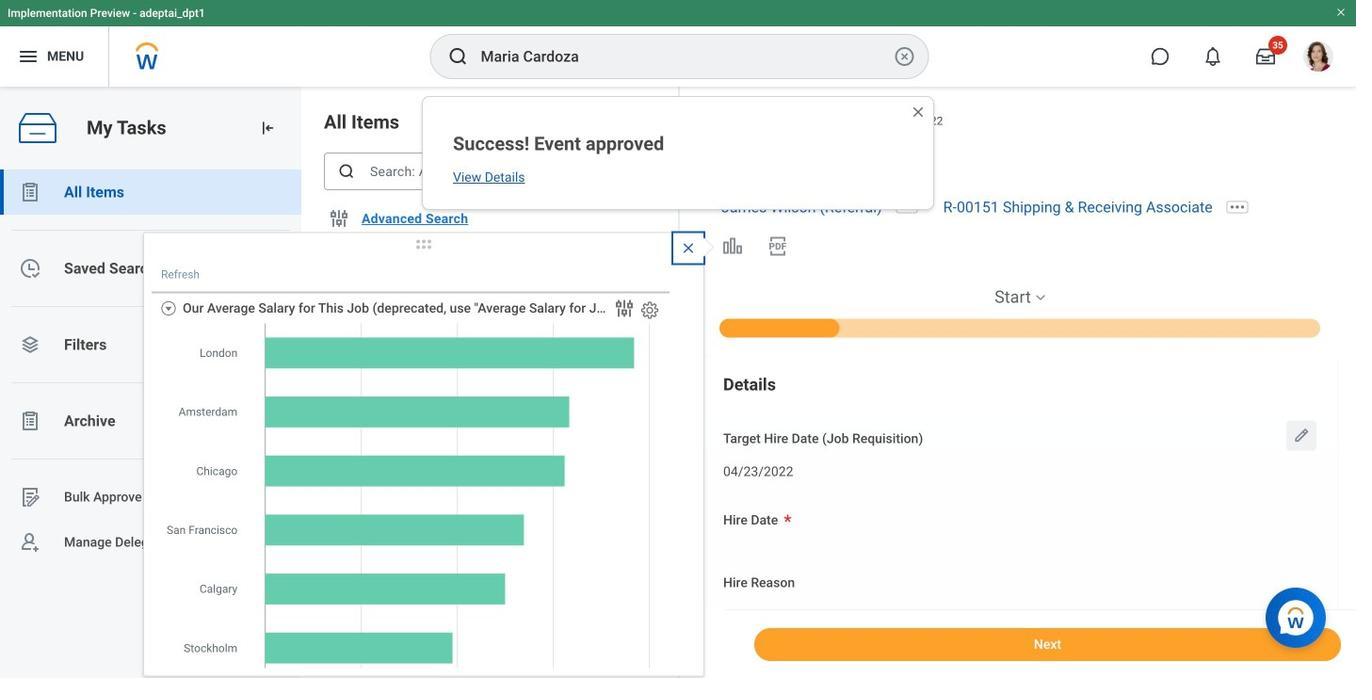 Task type: locate. For each thing, give the bounding box(es) containing it.
perspective image
[[19, 333, 41, 356]]

2 vertical spatial star image
[[644, 571, 667, 593]]

banner
[[0, 0, 1356, 87]]

dialog
[[422, 96, 934, 210], [143, 232, 741, 678]]

list
[[0, 170, 301, 565]]

1 vertical spatial star image
[[644, 625, 667, 648]]

item list element
[[301, 87, 680, 678]]

view printable version (pdf) image
[[767, 235, 789, 258]]

navigation
[[703, 286, 1338, 338]]

x circle image
[[893, 45, 916, 68]]

0 vertical spatial star image
[[644, 479, 667, 501]]

view related information image
[[722, 235, 744, 258]]

0 vertical spatial star image
[[644, 252, 667, 275]]

profile logan mcneil image
[[1304, 41, 1334, 75]]

0 vertical spatial dialog
[[422, 96, 934, 210]]

1 vertical spatial star image
[[644, 379, 667, 401]]

star image
[[644, 479, 667, 501], [644, 625, 667, 648]]

notifications large image
[[1204, 47, 1223, 66]]

configure image
[[328, 207, 350, 230]]

edit image
[[1292, 426, 1311, 445]]

1 vertical spatial dialog
[[143, 232, 741, 678]]

justify image
[[17, 45, 40, 68]]

collapse image
[[161, 301, 177, 317]]

star image
[[644, 252, 667, 275], [644, 379, 667, 401], [644, 571, 667, 593]]

1 star image from the top
[[644, 479, 667, 501]]

user plus image
[[19, 531, 41, 554]]

search image
[[337, 162, 356, 181]]

None text field
[[723, 453, 794, 485]]

2 star image from the top
[[644, 625, 667, 648]]



Task type: vqa. For each thing, say whether or not it's contained in the screenshot.
View Related Information image
yes



Task type: describe. For each thing, give the bounding box(es) containing it.
2 star image from the top
[[644, 379, 667, 401]]

move modal image
[[405, 233, 443, 256]]

1 star image from the top
[[644, 252, 667, 275]]

transformation import image
[[258, 119, 277, 138]]

rename image
[[19, 486, 41, 509]]

search image
[[447, 45, 470, 68]]

close image
[[911, 105, 926, 120]]

clipboard image
[[19, 410, 41, 432]]

3 star image from the top
[[644, 571, 667, 593]]

close view related information image
[[681, 241, 696, 256]]

Search Workday  search field
[[481, 36, 890, 77]]

clipboard image
[[19, 181, 41, 203]]

inbox large image
[[1257, 47, 1275, 66]]

close environment banner image
[[1336, 7, 1347, 18]]

clock check image
[[19, 257, 41, 280]]



